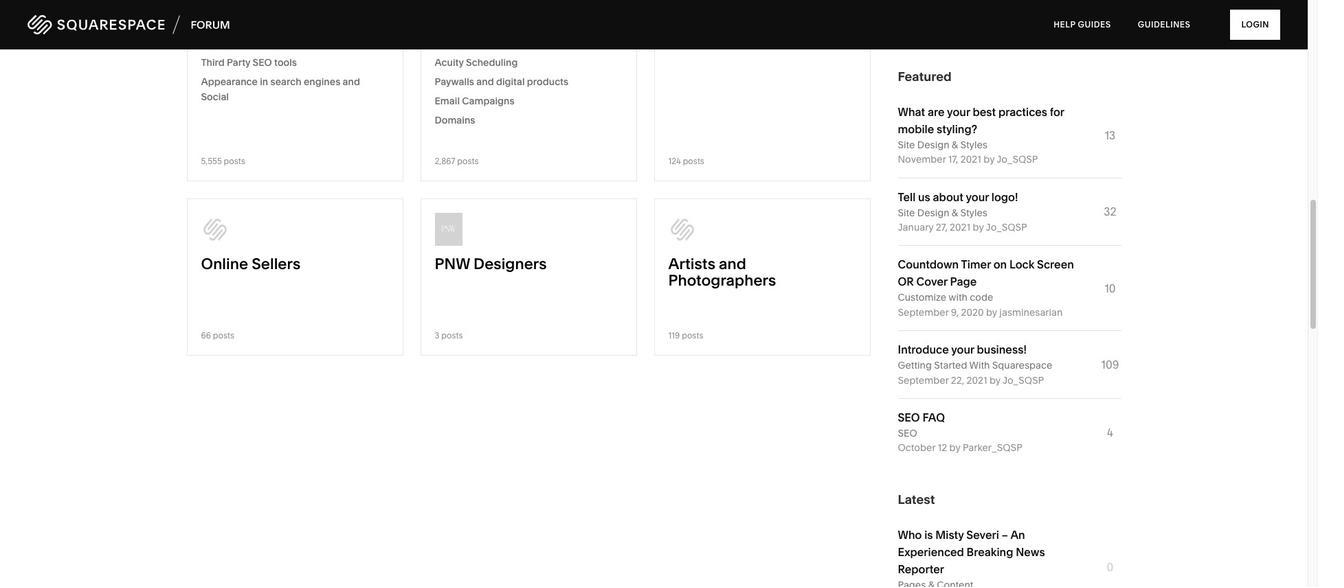 Task type: describe. For each thing, give the bounding box(es) containing it.
online sellers
[[201, 255, 300, 273]]

screen
[[1037, 258, 1074, 272]]

posts for 5,555 posts
[[224, 156, 245, 166]]

about
[[933, 190, 963, 204]]

countdown timer on lock screen or cover page link
[[898, 258, 1074, 289]]

are
[[928, 105, 945, 119]]

12
[[938, 442, 947, 454]]

with
[[949, 292, 967, 304]]

& inside tell us about your logo! site design & styles january 27, 2021 by jo_sqsp
[[952, 207, 958, 219]]

17,
[[948, 153, 958, 166]]

faq
[[922, 411, 945, 425]]

27,
[[936, 221, 947, 234]]

seo faq link
[[898, 411, 945, 425]]

seo inside best practices third party seo tools appearance in search engines and social
[[253, 56, 272, 69]]

latest
[[898, 492, 935, 508]]

jo_sqsp inside the what are your best practices for mobile styling? site design & styles november 17, 2021 by jo_sqsp
[[997, 153, 1038, 166]]

appearance
[[201, 76, 258, 88]]

september inside introduce your business! getting started with squarespace september 22, 2021 by jo_sqsp
[[898, 374, 949, 387]]

squarespace forum image
[[27, 13, 230, 37]]

email
[[435, 95, 460, 107]]

campaigns
[[462, 95, 514, 107]]

9,
[[951, 306, 959, 319]]

site inside the what are your best practices for mobile styling? site design & styles november 17, 2021 by jo_sqsp
[[898, 139, 915, 151]]

0
[[1107, 561, 1114, 574]]

party
[[227, 56, 250, 69]]

who
[[898, 528, 922, 542]]

digital
[[496, 76, 525, 88]]

13
[[1105, 129, 1116, 142]]

design inside tell us about your logo! site design & styles january 27, 2021 by jo_sqsp
[[917, 207, 949, 219]]

customize
[[898, 292, 946, 304]]

experienced
[[898, 545, 964, 559]]

for
[[1050, 105, 1064, 119]]

page
[[950, 275, 977, 289]]

with
[[969, 359, 990, 372]]

countdown timer on lock screen or cover page customize with code september 9, 2020 by jasminesarian
[[898, 258, 1074, 319]]

artists and photographers link
[[668, 255, 856, 303]]

2021 inside the what are your best practices for mobile styling? site design & styles november 17, 2021 by jo_sqsp
[[961, 153, 981, 166]]

posts for 3 posts
[[441, 331, 463, 341]]

breaking
[[967, 545, 1013, 559]]

mobile
[[898, 122, 934, 136]]

logo!
[[991, 190, 1018, 204]]

and inside artists and photographers
[[719, 255, 746, 273]]

appearance in search engines and social link
[[201, 75, 389, 105]]

your inside introduce your business! getting started with squarespace september 22, 2021 by jo_sqsp
[[951, 343, 974, 357]]

2021 inside tell us about your logo! site design & styles january 27, 2021 by jo_sqsp
[[950, 221, 970, 234]]

5,555 posts
[[201, 156, 245, 166]]

jasminesarian
[[999, 306, 1063, 319]]

code
[[970, 292, 993, 304]]

seo link for parker_sqsp
[[898, 427, 917, 440]]

business!
[[977, 343, 1027, 357]]

october
[[898, 442, 935, 454]]

your inside the what are your best practices for mobile styling? site design & styles november 17, 2021 by jo_sqsp
[[947, 105, 970, 119]]

cover
[[916, 275, 948, 289]]

third
[[201, 56, 225, 69]]

login link
[[1230, 10, 1280, 40]]

artists
[[668, 255, 715, 273]]

best
[[973, 105, 996, 119]]

help
[[1054, 19, 1076, 30]]

reporter
[[898, 563, 944, 576]]

customize with code link
[[898, 292, 993, 304]]

posts for 124 posts
[[683, 156, 704, 166]]

& inside the what are your best practices for mobile styling? site design & styles november 17, 2021 by jo_sqsp
[[952, 139, 958, 151]]

by inside tell us about your logo! site design & styles january 27, 2021 by jo_sqsp
[[973, 221, 984, 234]]

guides
[[1078, 19, 1111, 30]]

2,867 posts
[[435, 156, 479, 166]]

online sellers link
[[201, 255, 389, 287]]

misty
[[935, 528, 964, 542]]

by inside the what are your best practices for mobile styling? site design & styles november 17, 2021 by jo_sqsp
[[984, 153, 995, 166]]

seo up best
[[201, 5, 231, 23]]

who is misty severi – an experienced breaking news reporter
[[898, 528, 1045, 576]]

introduce
[[898, 343, 949, 357]]

practices
[[998, 105, 1047, 119]]

what are your best practices for mobile styling? site design & styles november 17, 2021 by jo_sqsp
[[898, 105, 1064, 166]]

119 posts
[[668, 331, 703, 341]]

tell us about your logo! link
[[898, 190, 1018, 204]]

scheduling
[[466, 56, 518, 69]]

pnw
[[435, 255, 470, 273]]

parker_sqsp link
[[963, 442, 1022, 454]]

2,867
[[435, 156, 455, 166]]

5,555
[[201, 156, 222, 166]]

third party seo tools link
[[201, 56, 389, 71]]

started
[[934, 359, 967, 372]]

email campaigns link
[[435, 94, 622, 109]]

guidelines
[[1138, 19, 1191, 30]]

getting started with squarespace link
[[898, 359, 1052, 372]]

help guides link
[[1041, 7, 1123, 43]]

jo_sqsp link for what are your best practices for mobile styling?
[[997, 153, 1038, 166]]

styles inside the what are your best practices for mobile styling? site design & styles november 17, 2021 by jo_sqsp
[[960, 139, 987, 151]]

site design & styles link for styling?
[[898, 139, 987, 151]]



Task type: vqa. For each thing, say whether or not it's contained in the screenshot.
"2021" inside Introduce your business! Getting Started With Squarespace September 22, 2021 by Jo_SQSP
yes



Task type: locate. For each thing, give the bounding box(es) containing it.
featured
[[898, 69, 952, 84]]

posts right "66"
[[213, 331, 234, 341]]

september down 'customize'
[[898, 306, 949, 319]]

&
[[952, 139, 958, 151], [952, 207, 958, 219]]

jasminesarian link
[[999, 306, 1063, 319]]

posts right 5,555
[[224, 156, 245, 166]]

or
[[898, 275, 914, 289]]

2 september from the top
[[898, 374, 949, 387]]

posts for 2,867 posts
[[457, 156, 479, 166]]

design up november in the right top of the page
[[917, 139, 949, 151]]

2021 inside introduce your business! getting started with squarespace september 22, 2021 by jo_sqsp
[[967, 374, 987, 387]]

september
[[898, 306, 949, 319], [898, 374, 949, 387]]

22,
[[951, 374, 964, 387]]

styles down styling?
[[960, 139, 987, 151]]

design up 27,
[[917, 207, 949, 219]]

0 vertical spatial september
[[898, 306, 949, 319]]

109
[[1101, 358, 1119, 372]]

1 horizontal spatial and
[[476, 76, 494, 88]]

posts right 2,867
[[457, 156, 479, 166]]

site design & styles link up 27,
[[898, 207, 987, 219]]

119
[[668, 331, 680, 341]]

0 horizontal spatial seo link
[[201, 5, 389, 36]]

2 styles from the top
[[960, 207, 987, 219]]

1 vertical spatial &
[[952, 207, 958, 219]]

0 vertical spatial site design & styles link
[[898, 139, 987, 151]]

by inside countdown timer on lock screen or cover page customize with code september 9, 2020 by jasminesarian
[[986, 306, 997, 319]]

tools
[[274, 56, 297, 69]]

1 vertical spatial site design & styles link
[[898, 207, 987, 219]]

0 vertical spatial site
[[898, 139, 915, 151]]

2 vertical spatial 2021
[[967, 374, 987, 387]]

jo_sqsp down squarespace
[[1003, 374, 1044, 387]]

posts right 3
[[441, 331, 463, 341]]

what
[[898, 105, 925, 119]]

1 vertical spatial seo link
[[898, 427, 917, 440]]

jo_sqsp link down squarespace
[[1003, 374, 1044, 387]]

posts for 66 posts
[[213, 331, 234, 341]]

by right 17,
[[984, 153, 995, 166]]

pnw designers
[[435, 255, 547, 273]]

by right 27,
[[973, 221, 984, 234]]

66
[[201, 331, 211, 341]]

1 vertical spatial styles
[[960, 207, 987, 219]]

posts right 119
[[682, 331, 703, 341]]

is
[[924, 528, 933, 542]]

and right engines
[[343, 76, 360, 88]]

engines
[[304, 76, 340, 88]]

and
[[343, 76, 360, 88], [476, 76, 494, 88], [719, 255, 746, 273]]

styles
[[960, 139, 987, 151], [960, 207, 987, 219]]

2 vertical spatial your
[[951, 343, 974, 357]]

posts for 119 posts
[[682, 331, 703, 341]]

jo_sqsp link up logo!
[[997, 153, 1038, 166]]

1 styles from the top
[[960, 139, 987, 151]]

site design & styles link up 17,
[[898, 139, 987, 151]]

0 vertical spatial &
[[952, 139, 958, 151]]

artists and photographers
[[668, 255, 776, 290]]

1 design from the top
[[917, 139, 949, 151]]

seo link for appearance in search engines and social
[[201, 5, 389, 36]]

1 vertical spatial jo_sqsp link
[[986, 221, 1027, 234]]

0 vertical spatial jo_sqsp link
[[997, 153, 1038, 166]]

paywalls and digital products link
[[435, 75, 622, 90]]

introduce your business! link
[[898, 343, 1027, 357]]

best practices third party seo tools appearance in search engines and social
[[201, 37, 360, 103]]

jo_sqsp inside tell us about your logo! site design & styles january 27, 2021 by jo_sqsp
[[986, 221, 1027, 234]]

2021 right 17,
[[961, 153, 981, 166]]

1 september from the top
[[898, 306, 949, 319]]

acuity
[[435, 56, 464, 69]]

& down tell us about your logo! 'link' at the right top of page
[[952, 207, 958, 219]]

site down mobile
[[898, 139, 915, 151]]

0 vertical spatial seo link
[[201, 5, 389, 36]]

jo_sqsp link for tell us about your logo!
[[986, 221, 1027, 234]]

november
[[898, 153, 946, 166]]

0 horizontal spatial and
[[343, 76, 360, 88]]

us
[[918, 190, 930, 204]]

10
[[1105, 282, 1116, 295]]

by right 12
[[949, 442, 960, 454]]

domains link
[[435, 113, 622, 128]]

32
[[1104, 205, 1116, 219]]

social
[[201, 91, 229, 103]]

jo_sqsp down logo!
[[986, 221, 1027, 234]]

2 & from the top
[[952, 207, 958, 219]]

2 site design & styles link from the top
[[898, 207, 987, 219]]

site inside tell us about your logo! site design & styles january 27, 2021 by jo_sqsp
[[898, 207, 915, 219]]

and up campaigns
[[476, 76, 494, 88]]

your left logo!
[[966, 190, 989, 204]]

seo link up third party seo tools link
[[201, 5, 389, 36]]

1 horizontal spatial seo link
[[898, 427, 917, 440]]

and right artists
[[719, 255, 746, 273]]

1 site from the top
[[898, 139, 915, 151]]

–
[[1002, 528, 1008, 542]]

acuity scheduling link
[[435, 56, 622, 71]]

1 site design & styles link from the top
[[898, 139, 987, 151]]

by
[[984, 153, 995, 166], [973, 221, 984, 234], [986, 306, 997, 319], [990, 374, 1001, 387], [949, 442, 960, 454]]

2021 down getting started with squarespace link
[[967, 374, 987, 387]]

design
[[917, 139, 949, 151], [917, 207, 949, 219]]

help guides
[[1054, 19, 1111, 30]]

2 site from the top
[[898, 207, 915, 219]]

1 vertical spatial 2021
[[950, 221, 970, 234]]

0 vertical spatial your
[[947, 105, 970, 119]]

jo_sqsp up logo!
[[997, 153, 1038, 166]]

seo link up october
[[898, 427, 917, 440]]

photographers
[[668, 272, 776, 290]]

best practices link
[[201, 36, 389, 52]]

2 vertical spatial jo_sqsp link
[[1003, 374, 1044, 387]]

2 design from the top
[[917, 207, 949, 219]]

jo_sqsp link down logo!
[[986, 221, 1027, 234]]

paywalls
[[435, 76, 474, 88]]

1 vertical spatial design
[[917, 207, 949, 219]]

4
[[1107, 426, 1113, 440]]

0 vertical spatial styles
[[960, 139, 987, 151]]

login
[[1241, 19, 1269, 30]]

who is misty severi – an experienced breaking news reporter link
[[898, 528, 1045, 576]]

2020
[[961, 306, 984, 319]]

search
[[270, 76, 301, 88]]

site down tell
[[898, 207, 915, 219]]

timer
[[961, 258, 991, 272]]

severi
[[966, 528, 999, 542]]

unfold
[[435, 37, 465, 50]]

1 vertical spatial site
[[898, 207, 915, 219]]

1 & from the top
[[952, 139, 958, 151]]

2 vertical spatial jo_sqsp
[[1003, 374, 1044, 387]]

tell
[[898, 190, 916, 204]]

by down "with"
[[990, 374, 1001, 387]]

seo left faq on the right bottom of page
[[898, 411, 920, 425]]

seo up october
[[898, 427, 917, 440]]

your up started
[[951, 343, 974, 357]]

seo up in
[[253, 56, 272, 69]]

january
[[898, 221, 934, 234]]

news
[[1016, 545, 1045, 559]]

parker_sqsp
[[963, 442, 1022, 454]]

september down getting
[[898, 374, 949, 387]]

1 vertical spatial jo_sqsp
[[986, 221, 1027, 234]]

sellers
[[252, 255, 300, 273]]

in
[[260, 76, 268, 88]]

2021 right 27,
[[950, 221, 970, 234]]

styles down tell us about your logo! 'link' at the right top of page
[[960, 207, 987, 219]]

posts right 124
[[683, 156, 704, 166]]

1 vertical spatial your
[[966, 190, 989, 204]]

by down code at the right of page
[[986, 306, 997, 319]]

and inside best practices third party seo tools appearance in search engines and social
[[343, 76, 360, 88]]

posts
[[224, 156, 245, 166], [457, 156, 479, 166], [683, 156, 704, 166], [213, 331, 234, 341], [441, 331, 463, 341], [682, 331, 703, 341]]

getting
[[898, 359, 932, 372]]

jo_sqsp link for introduce your business!
[[1003, 374, 1044, 387]]

september inside countdown timer on lock screen or cover page customize with code september 9, 2020 by jasminesarian
[[898, 306, 949, 319]]

124
[[668, 156, 681, 166]]

0 vertical spatial jo_sqsp
[[997, 153, 1038, 166]]

your up styling?
[[947, 105, 970, 119]]

tell us about your logo! site design & styles january 27, 2021 by jo_sqsp
[[898, 190, 1027, 234]]

0 vertical spatial design
[[917, 139, 949, 151]]

124 posts
[[668, 156, 704, 166]]

by inside introduce your business! getting started with squarespace september 22, 2021 by jo_sqsp
[[990, 374, 1001, 387]]

styles inside tell us about your logo! site design & styles january 27, 2021 by jo_sqsp
[[960, 207, 987, 219]]

2 horizontal spatial and
[[719, 255, 746, 273]]

your inside tell us about your logo! site design & styles january 27, 2021 by jo_sqsp
[[966, 190, 989, 204]]

pnw designers link
[[435, 255, 622, 287]]

unfold link
[[435, 36, 622, 52]]

practices
[[224, 37, 266, 50]]

& up 17,
[[952, 139, 958, 151]]

styling?
[[937, 122, 977, 136]]

on
[[993, 258, 1007, 272]]

site
[[898, 139, 915, 151], [898, 207, 915, 219]]

design inside the what are your best practices for mobile styling? site design & styles november 17, 2021 by jo_sqsp
[[917, 139, 949, 151]]

1 vertical spatial september
[[898, 374, 949, 387]]

designers
[[474, 255, 547, 273]]

site design & styles link for &
[[898, 207, 987, 219]]

by inside seo faq seo october 12 by parker_sqsp
[[949, 442, 960, 454]]

66 posts
[[201, 331, 234, 341]]

jo_sqsp inside introduce your business! getting started with squarespace september 22, 2021 by jo_sqsp
[[1003, 374, 1044, 387]]

and inside "unfold acuity scheduling paywalls and digital products email campaigns domains"
[[476, 76, 494, 88]]

0 vertical spatial 2021
[[961, 153, 981, 166]]



